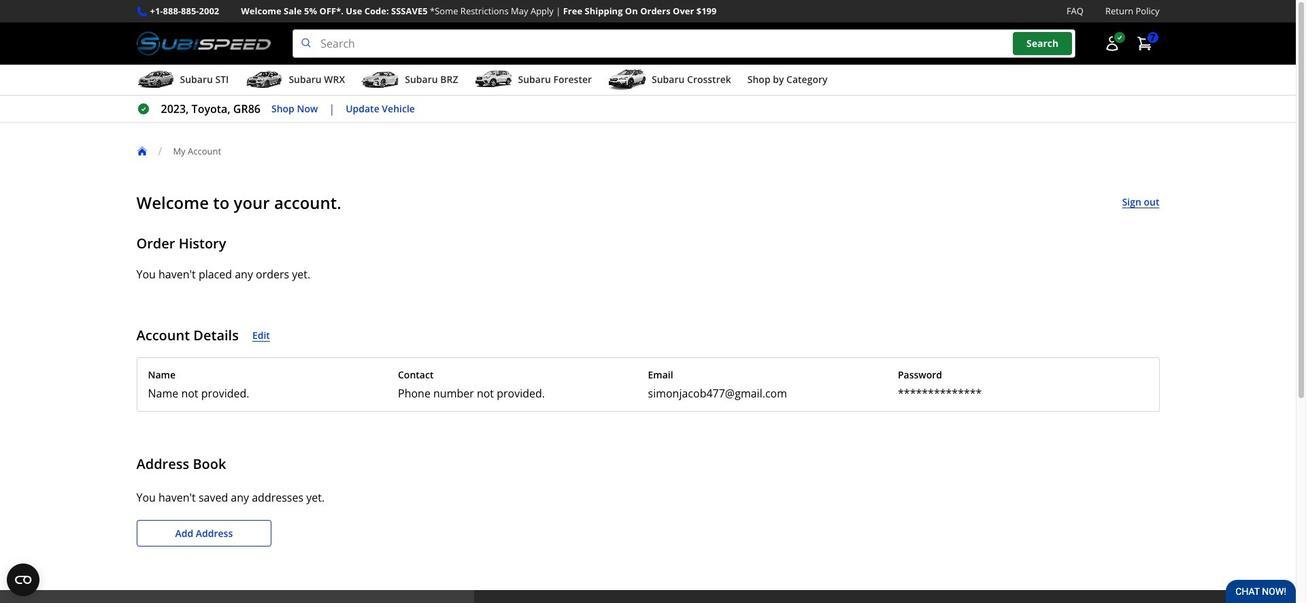 Task type: locate. For each thing, give the bounding box(es) containing it.
search input field
[[293, 29, 1076, 58]]

a subaru sti thumbnail image image
[[136, 70, 175, 90]]

button image
[[1104, 35, 1121, 52]]

subispeed logo image
[[136, 29, 271, 58]]

a subaru wrx thumbnail image image
[[245, 70, 283, 90]]



Task type: describe. For each thing, give the bounding box(es) containing it.
a subaru brz thumbnail image image
[[362, 70, 400, 90]]

a subaru crosstrek thumbnail image image
[[608, 70, 647, 90]]

home image
[[136, 146, 147, 157]]

open widget image
[[7, 564, 39, 596]]

a subaru forester thumbnail image image
[[475, 70, 513, 90]]



Task type: vqa. For each thing, say whether or not it's contained in the screenshot.
not
no



